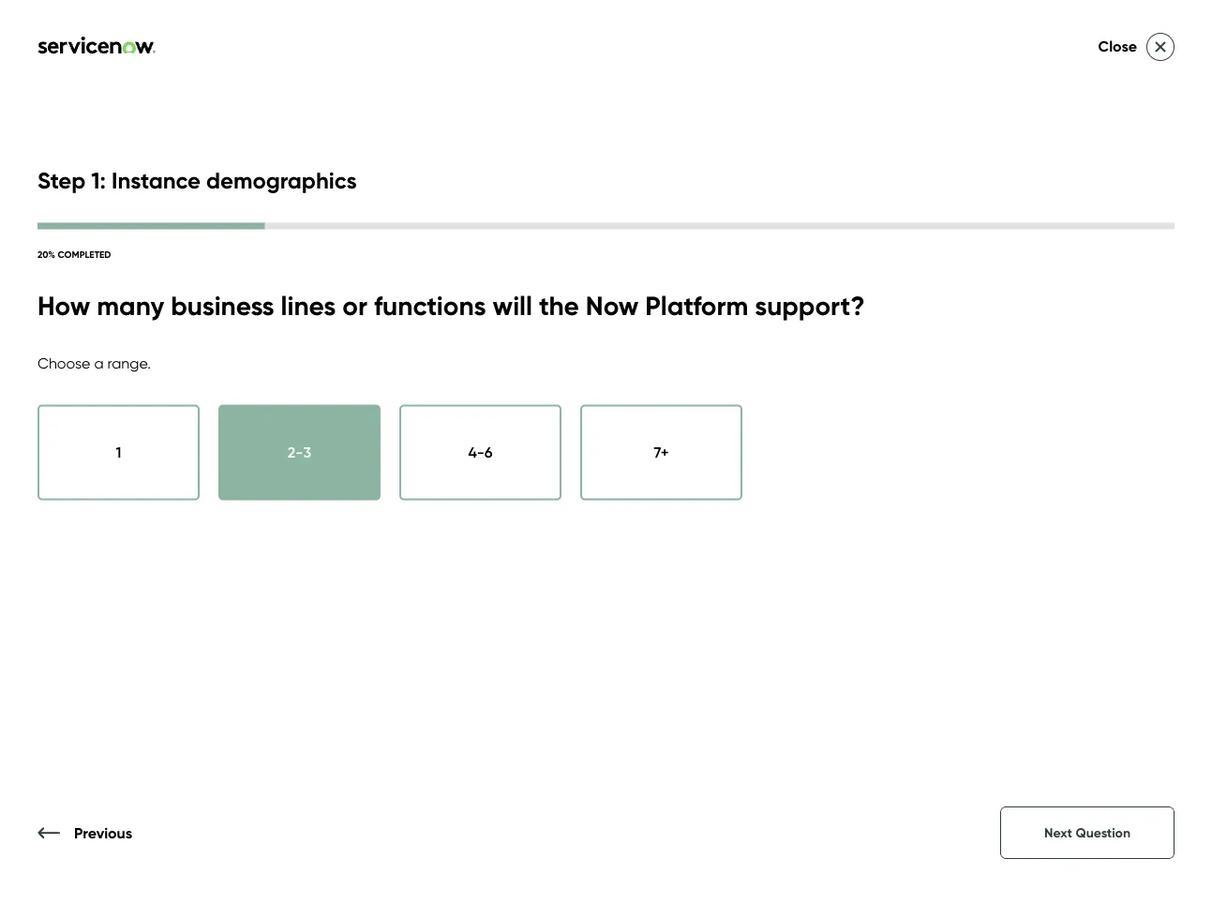 Task type: describe. For each thing, give the bounding box(es) containing it.
all
[[1084, 839, 1096, 853]]

4-
[[468, 443, 485, 461]]

step 1: instance demographics
[[38, 166, 357, 194]]

business
[[171, 289, 274, 322]]

close
[[1099, 37, 1138, 55]]

many
[[97, 289, 164, 322]]

2022
[[992, 839, 1016, 853]]

demographics
[[206, 166, 357, 194]]

terms and conditions
[[38, 839, 147, 853]]

terms
[[38, 839, 67, 853]]

7+
[[654, 443, 669, 461]]

how many business lines or functions will the now platform support?
[[38, 289, 865, 322]]

choose
[[38, 354, 90, 372]]

reserved.
[[1130, 839, 1176, 853]]

step
[[38, 166, 86, 194]]

2-
[[288, 443, 303, 461]]

how
[[38, 289, 90, 322]]

20% completed
[[38, 248, 111, 260]]

will
[[493, 289, 533, 322]]

conditions
[[94, 839, 147, 853]]

completed
[[58, 248, 111, 260]]



Task type: locate. For each thing, give the bounding box(es) containing it.
question
[[1076, 825, 1131, 841]]

© 2022 servicenow. all rights reserved.
[[980, 839, 1176, 853]]

support?
[[755, 289, 865, 322]]

1:
[[91, 166, 106, 194]]

previous
[[74, 824, 132, 842]]

or
[[343, 289, 368, 322]]

next question link
[[1001, 807, 1175, 859]]

choose a range.
[[38, 354, 151, 372]]

next
[[1045, 825, 1073, 841]]

platfor
[[1084, 205, 1213, 261]]

rights
[[1099, 839, 1127, 853]]

4-6
[[468, 443, 493, 461]]

and
[[70, 839, 91, 853]]

20%
[[38, 248, 55, 260]]

range.
[[108, 354, 151, 372]]

2-3
[[288, 443, 312, 461]]

6
[[485, 443, 493, 461]]

©
[[980, 839, 989, 853]]

the
[[539, 289, 580, 322]]

lines
[[281, 289, 336, 322]]

next question
[[1045, 825, 1131, 841]]

now
[[586, 289, 639, 322]]

3
[[303, 443, 312, 461]]

a
[[94, 354, 104, 372]]

servicenow.
[[1019, 839, 1081, 853]]

terms and conditions link
[[38, 839, 147, 853]]

servicenow platfor
[[828, 205, 1213, 320]]

instance
[[112, 166, 201, 194]]

functions
[[374, 289, 486, 322]]

servicenow
[[828, 205, 1073, 261]]

1
[[116, 443, 121, 461]]

platform
[[646, 289, 749, 322]]



Task type: vqa. For each thing, say whether or not it's contained in the screenshot.
Service
no



